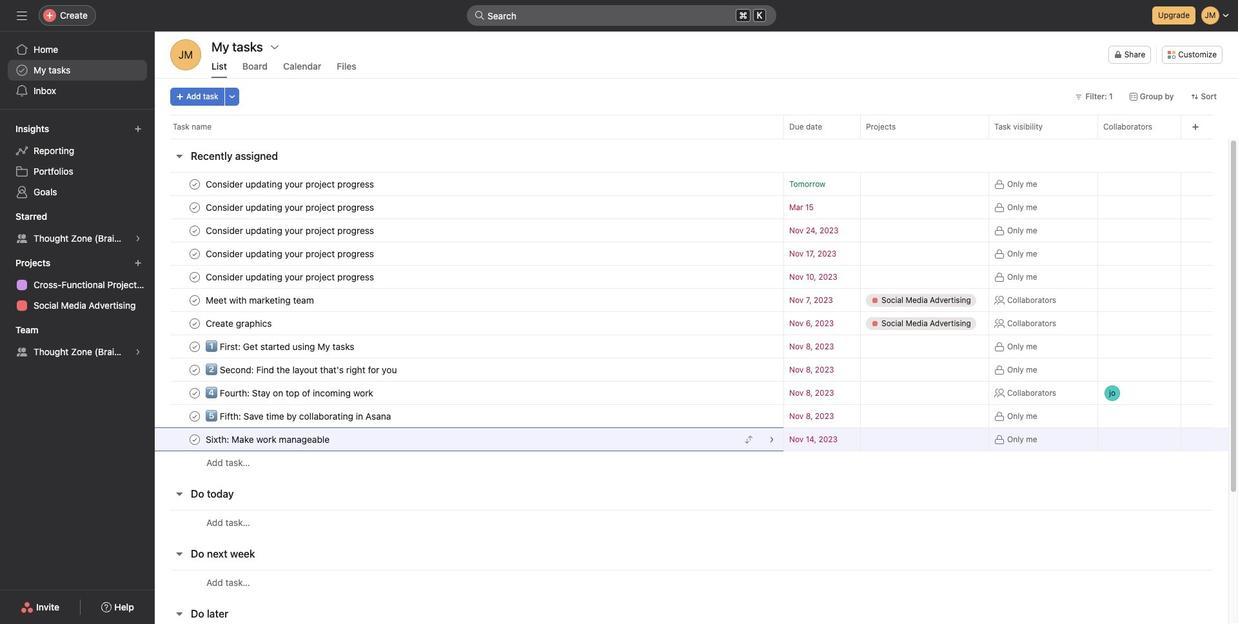Task type: describe. For each thing, give the bounding box(es) containing it.
mark complete image for 2️⃣ second: find the layout that's right for you cell
[[187, 362, 202, 378]]

task name text field for first mark complete icon from the bottom
[[203, 433, 334, 446]]

projects element
[[0, 252, 155, 319]]

linked projects for 5️⃣ fifth: save time by collaborating in asana cell
[[860, 404, 989, 428]]

1️⃣ first: get started using my tasks cell
[[155, 335, 784, 359]]

mark complete checkbox for linked projects for 2️⃣ second: find the layout that's right for you cell
[[187, 362, 202, 378]]

linked projects for consider updating your project progress cell for 1st mark complete icon
[[860, 172, 989, 196]]

linked projects for 4️⃣ fourth: stay on top of incoming work cell
[[860, 381, 989, 405]]

task name text field for mark complete image inside the 5️⃣ fifth: save time by collaborating in asana cell
[[203, 410, 395, 423]]

task name text field for 5th mark complete checkbox from the bottom of the header recently assigned 'tree grid'
[[203, 201, 378, 214]]

linked projects for consider updating your project progress cell for 5th mark complete image from the bottom
[[860, 195, 989, 219]]

move tasks between sections image
[[745, 436, 753, 443]]

consider updating your project progress cell for linked projects for consider updating your project progress 'cell' corresponding to 2nd mark complete image from the top of the header recently assigned 'tree grid'
[[155, 242, 784, 266]]

mark complete checkbox for 1️⃣ first: get started using my tasks cell
[[187, 339, 202, 354]]

linked projects for consider updating your project progress cell for 2nd mark complete image from the top of the header recently assigned 'tree grid'
[[860, 242, 989, 266]]

linked projects for 1️⃣ first: get started using my tasks cell
[[860, 335, 989, 359]]

2️⃣ second: find the layout that's right for you cell
[[155, 358, 784, 382]]

1 mark complete image from the top
[[187, 176, 202, 192]]

meet with marketing team cell
[[155, 288, 784, 312]]

consider updating your project progress cell for linked projects for consider updating your project progress 'cell' corresponding to 1st mark complete icon
[[155, 172, 784, 196]]

linked projects for consider updating your project progress cell for 6th mark complete icon from the bottom
[[860, 219, 989, 242]]

linked projects for 2️⃣ second: find the layout that's right for you cell
[[860, 358, 989, 382]]

hide sidebar image
[[17, 10, 27, 21]]

mark complete checkbox inside sixth: make work manageable cell
[[187, 432, 202, 447]]

2 mark complete image from the top
[[187, 223, 202, 238]]

insights element
[[0, 117, 155, 205]]

add field image
[[1192, 123, 1200, 131]]

collapse task list for this group image
[[174, 151, 184, 161]]

2 mark complete image from the top
[[187, 246, 202, 262]]

7 mark complete image from the top
[[187, 432, 202, 447]]

create graphics cell
[[155, 311, 784, 335]]

2 mark complete checkbox from the top
[[187, 246, 202, 262]]

new insights image
[[134, 125, 142, 133]]

mark complete image for 5️⃣ fifth: save time by collaborating in asana cell
[[187, 409, 202, 424]]

task name text field for mark complete image in the 2️⃣ second: find the layout that's right for you cell
[[203, 363, 401, 376]]

4️⃣ fourth: stay on top of incoming work cell
[[155, 381, 784, 405]]

1 mark complete image from the top
[[187, 200, 202, 215]]

task name text field for 4th mark complete checkbox from the bottom
[[203, 247, 378, 260]]



Task type: locate. For each thing, give the bounding box(es) containing it.
mark complete image
[[187, 176, 202, 192], [187, 223, 202, 238], [187, 269, 202, 285], [187, 292, 202, 308], [187, 316, 202, 331], [187, 339, 202, 354], [187, 432, 202, 447]]

task name text field inside 2️⃣ second: find the layout that's right for you cell
[[203, 363, 401, 376]]

mark complete checkbox inside 5️⃣ fifth: save time by collaborating in asana cell
[[187, 409, 202, 424]]

task name text field for linked projects for consider updating your project progress 'cell' corresponding to 1st mark complete icon's mark complete option
[[203, 178, 378, 191]]

None field
[[467, 5, 776, 26]]

see details, thought zone (brainstorm space) image for teams element
[[134, 348, 142, 356]]

1 see details, thought zone (brainstorm space) image from the top
[[134, 235, 142, 242]]

2 vertical spatial collapse task list for this group image
[[174, 609, 184, 619]]

1 task name text field from the top
[[203, 178, 378, 191]]

see details, thought zone (brainstorm space) image inside teams element
[[134, 348, 142, 356]]

mark complete checkbox inside 2️⃣ second: find the layout that's right for you cell
[[187, 362, 202, 378]]

4 consider updating your project progress cell from the top
[[155, 242, 784, 266]]

2 task name text field from the top
[[203, 340, 358, 353]]

6 task name text field from the top
[[203, 433, 334, 446]]

teams element
[[0, 319, 155, 365]]

task name text field inside sixth: make work manageable cell
[[203, 433, 334, 446]]

3 mark complete image from the top
[[187, 269, 202, 285]]

4 mark complete image from the top
[[187, 385, 202, 401]]

mark complete checkbox inside 1️⃣ first: get started using my tasks cell
[[187, 339, 202, 354]]

4 mark complete checkbox from the top
[[187, 339, 202, 354]]

mark complete checkbox for 'linked projects for 4️⃣ fourth: stay on top of incoming work' cell
[[187, 385, 202, 401]]

5 mark complete checkbox from the top
[[187, 409, 202, 424]]

3 task name text field from the top
[[203, 363, 401, 376]]

mark complete checkbox for linked projects for consider updating your project progress 'cell' corresponding to 1st mark complete icon
[[187, 176, 202, 192]]

3 collapse task list for this group image from the top
[[174, 609, 184, 619]]

see details, thought zone (brainstorm space) image for starred element on the left top of the page
[[134, 235, 142, 242]]

consider updating your project progress cell
[[155, 172, 784, 196], [155, 195, 784, 219], [155, 219, 784, 242], [155, 242, 784, 266], [155, 265, 784, 289]]

4 mark complete checkbox from the top
[[187, 292, 202, 308]]

0 vertical spatial see details, thought zone (brainstorm space) image
[[134, 235, 142, 242]]

task name text field inside the meet with marketing team cell
[[203, 294, 318, 307]]

view profile settings image
[[170, 39, 201, 70]]

mark complete checkbox for 5️⃣ fifth: save time by collaborating in asana cell
[[187, 409, 202, 424]]

5️⃣ fifth: save time by collaborating in asana cell
[[155, 404, 784, 428]]

3 mark complete checkbox from the top
[[187, 269, 202, 285]]

4 mark complete image from the top
[[187, 292, 202, 308]]

mark complete image inside create graphics cell
[[187, 316, 202, 331]]

3 consider updating your project progress cell from the top
[[155, 219, 784, 242]]

mark complete checkbox for linked projects for consider updating your project progress 'cell' associated with 6th mark complete icon from the bottom
[[187, 223, 202, 238]]

mark complete image inside 4️⃣ fourth: stay on top of incoming work cell
[[187, 385, 202, 401]]

task name text field for mark complete option within the the meet with marketing team cell
[[203, 294, 318, 307]]

2 mark complete checkbox from the top
[[187, 223, 202, 238]]

2 consider updating your project progress cell from the top
[[155, 195, 784, 219]]

Task name text field
[[203, 178, 378, 191], [203, 201, 378, 214], [203, 224, 378, 237], [203, 247, 378, 260], [203, 294, 318, 307], [203, 317, 276, 330]]

linked projects for consider updating your project progress cell for third mark complete icon
[[860, 265, 989, 289]]

sixth: make work manageable cell
[[155, 428, 784, 451]]

global element
[[0, 32, 155, 109]]

mark complete checkbox inside the meet with marketing team cell
[[187, 292, 202, 308]]

2 collapse task list for this group image from the top
[[174, 549, 184, 559]]

mark complete image
[[187, 200, 202, 215], [187, 246, 202, 262], [187, 362, 202, 378], [187, 385, 202, 401], [187, 409, 202, 424]]

5 task name text field from the top
[[203, 294, 318, 307]]

details image
[[768, 436, 776, 443]]

1 mark complete checkbox from the top
[[187, 200, 202, 215]]

task name text field inside create graphics cell
[[203, 317, 276, 330]]

task name text field inside 4️⃣ fourth: stay on top of incoming work cell
[[203, 387, 377, 400]]

mark complete image inside the meet with marketing team cell
[[187, 292, 202, 308]]

5 mark complete image from the top
[[187, 409, 202, 424]]

7 mark complete checkbox from the top
[[187, 432, 202, 447]]

0 vertical spatial collapse task list for this group image
[[174, 489, 184, 499]]

task name text field inside 5️⃣ fifth: save time by collaborating in asana cell
[[203, 410, 395, 423]]

1 linked projects for consider updating your project progress cell from the top
[[860, 172, 989, 196]]

Mark complete checkbox
[[187, 200, 202, 215], [187, 246, 202, 262], [187, 316, 202, 331], [187, 339, 202, 354], [187, 409, 202, 424]]

task name text field for mark complete icon within 1️⃣ first: get started using my tasks cell
[[203, 340, 358, 353]]

4 task name text field from the top
[[203, 247, 378, 260]]

task name text field for third mark complete icon
[[203, 271, 378, 283]]

mark complete image inside 1️⃣ first: get started using my tasks cell
[[187, 339, 202, 354]]

prominent image
[[475, 10, 485, 21]]

mark complete image for 4️⃣ fourth: stay on top of incoming work cell
[[187, 385, 202, 401]]

mark complete checkbox inside create graphics cell
[[187, 316, 202, 331]]

starred element
[[0, 205, 155, 252]]

6 mark complete checkbox from the top
[[187, 385, 202, 401]]

more actions image
[[228, 93, 236, 101]]

1 task name text field from the top
[[203, 271, 378, 283]]

5 mark complete checkbox from the top
[[187, 362, 202, 378]]

6 task name text field from the top
[[203, 317, 276, 330]]

row
[[155, 115, 1238, 139], [170, 138, 1213, 139], [155, 172, 1229, 196], [155, 195, 1229, 219], [155, 219, 1229, 242], [155, 242, 1229, 266], [155, 265, 1229, 289], [155, 288, 1229, 312], [155, 311, 1229, 335], [155, 335, 1229, 359], [155, 358, 1229, 382], [155, 380, 1229, 406], [155, 404, 1229, 428], [155, 428, 1229, 451], [155, 451, 1229, 475], [155, 510, 1229, 535], [155, 570, 1229, 595]]

5 linked projects for consider updating your project progress cell from the top
[[860, 265, 989, 289]]

5 task name text field from the top
[[203, 410, 395, 423]]

mark complete image inside 2️⃣ second: find the layout that's right for you cell
[[187, 362, 202, 378]]

collapse task list for this group image
[[174, 489, 184, 499], [174, 549, 184, 559], [174, 609, 184, 619]]

4 task name text field from the top
[[203, 387, 377, 400]]

1 collapse task list for this group image from the top
[[174, 489, 184, 499]]

3 mark complete checkbox from the top
[[187, 316, 202, 331]]

1 consider updating your project progress cell from the top
[[155, 172, 784, 196]]

1 mark complete checkbox from the top
[[187, 176, 202, 192]]

6 mark complete image from the top
[[187, 339, 202, 354]]

3 task name text field from the top
[[203, 224, 378, 237]]

Mark complete checkbox
[[187, 176, 202, 192], [187, 223, 202, 238], [187, 269, 202, 285], [187, 292, 202, 308], [187, 362, 202, 378], [187, 385, 202, 401], [187, 432, 202, 447]]

task name text field inside 1️⃣ first: get started using my tasks cell
[[203, 340, 358, 353]]

linked projects for consider updating your project progress cell
[[860, 172, 989, 196], [860, 195, 989, 219], [860, 219, 989, 242], [860, 242, 989, 266], [860, 265, 989, 289]]

2 see details, thought zone (brainstorm space) image from the top
[[134, 348, 142, 356]]

2 task name text field from the top
[[203, 201, 378, 214]]

2 linked projects for consider updating your project progress cell from the top
[[860, 195, 989, 219]]

new project or portfolio image
[[134, 259, 142, 267]]

mark complete checkbox inside 4️⃣ fourth: stay on top of incoming work cell
[[187, 385, 202, 401]]

header recently assigned tree grid
[[155, 172, 1229, 475]]

5 mark complete image from the top
[[187, 316, 202, 331]]

mark complete image inside 5️⃣ fifth: save time by collaborating in asana cell
[[187, 409, 202, 424]]

show options image
[[269, 42, 280, 52]]

Search tasks, projects, and more text field
[[467, 5, 776, 26]]

consider updating your project progress cell for 5th mark complete image from the bottom's linked projects for consider updating your project progress 'cell'
[[155, 195, 784, 219]]

3 linked projects for consider updating your project progress cell from the top
[[860, 219, 989, 242]]

consider updating your project progress cell for linked projects for consider updating your project progress 'cell' related to third mark complete icon
[[155, 265, 784, 289]]

3 mark complete image from the top
[[187, 362, 202, 378]]

mark complete checkbox for create graphics cell
[[187, 316, 202, 331]]

Task name text field
[[203, 271, 378, 283], [203, 340, 358, 353], [203, 363, 401, 376], [203, 387, 377, 400], [203, 410, 395, 423], [203, 433, 334, 446]]

task name text field for mark complete option for linked projects for consider updating your project progress 'cell' associated with 6th mark complete icon from the bottom
[[203, 224, 378, 237]]

1 vertical spatial collapse task list for this group image
[[174, 549, 184, 559]]

5 consider updating your project progress cell from the top
[[155, 265, 784, 289]]

task name text field for mark complete checkbox in the create graphics cell
[[203, 317, 276, 330]]

mark complete checkbox for linked projects for consider updating your project progress 'cell' related to third mark complete icon
[[187, 269, 202, 285]]

consider updating your project progress cell for linked projects for consider updating your project progress 'cell' associated with 6th mark complete icon from the bottom
[[155, 219, 784, 242]]

1 vertical spatial see details, thought zone (brainstorm space) image
[[134, 348, 142, 356]]

task name text field for mark complete image within 4️⃣ fourth: stay on top of incoming work cell
[[203, 387, 377, 400]]

see details, thought zone (brainstorm space) image
[[134, 235, 142, 242], [134, 348, 142, 356]]

see details, thought zone (brainstorm space) image inside starred element
[[134, 235, 142, 242]]

4 linked projects for consider updating your project progress cell from the top
[[860, 242, 989, 266]]



Task type: vqa. For each thing, say whether or not it's contained in the screenshot.
second image of a blue column chart from the bottom of the page
no



